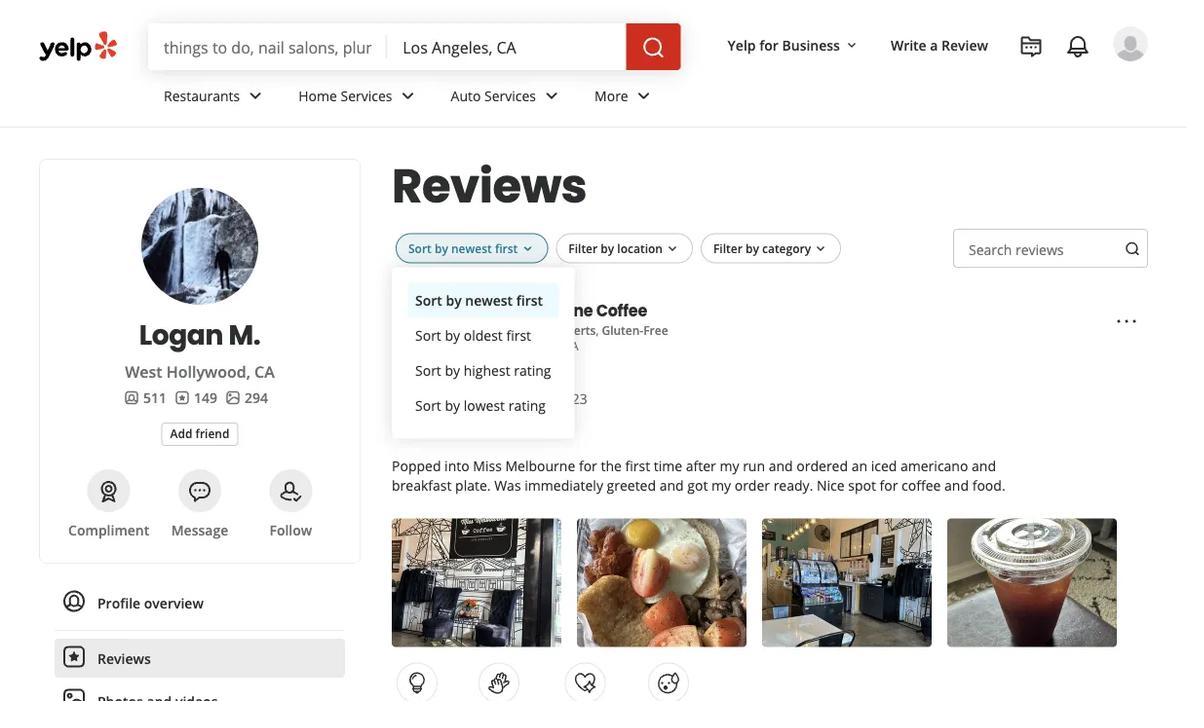 Task type: describe. For each thing, give the bounding box(es) containing it.
review
[[942, 36, 988, 54]]

menu containing profile overview
[[55, 584, 345, 702]]

by for 'filter by location' popup button
[[601, 240, 614, 256]]

sort for sort by oldest first button
[[415, 327, 441, 345]]

logan m. link
[[63, 316, 336, 354]]

add
[[170, 426, 192, 442]]

filter for filter by location
[[569, 240, 598, 256]]

after
[[686, 457, 716, 476]]

24 profile v2 image
[[62, 590, 86, 613]]

rating for sort by highest rating
[[514, 362, 551, 380]]

1 vertical spatial my
[[711, 477, 731, 495]]

home
[[298, 86, 337, 105]]

sort for sort by lowest rating button
[[415, 397, 441, 415]]

hollywood, inside the logan m. west hollywood, ca
[[166, 362, 250, 383]]

spot
[[848, 477, 876, 495]]

nov 10, 2023
[[505, 389, 588, 408]]

category
[[762, 240, 811, 256]]

yelp
[[728, 36, 756, 54]]

sort by newest first for sort by newest first button
[[415, 292, 543, 310]]

compliment
[[68, 521, 149, 539]]

add friend button
[[161, 423, 238, 446]]

profile overview
[[97, 594, 204, 613]]

home services link
[[283, 70, 435, 127]]

profile
[[97, 594, 141, 613]]

rating for sort by lowest rating
[[508, 397, 546, 415]]

filter by category
[[713, 240, 811, 256]]

compliment image
[[97, 481, 121, 504]]

sort by lowest rating button
[[407, 389, 559, 424]]

food.
[[972, 477, 1005, 495]]

sort by oldest first button
[[407, 318, 559, 354]]

business categories element
[[148, 70, 1148, 127]]

16 chevron down v2 image for filter by category
[[813, 241, 829, 257]]

10,
[[534, 389, 553, 408]]

filter by location
[[569, 240, 663, 256]]

search image
[[1125, 241, 1140, 257]]

24 chevron down v2 image for more
[[632, 84, 656, 108]]

,
[[596, 323, 599, 339]]

none field find
[[164, 36, 372, 58]]

follow image
[[279, 481, 302, 504]]

1 horizontal spatial coffee
[[596, 300, 647, 322]]

reviews link
[[55, 639, 345, 678]]

services for auto services
[[484, 86, 536, 105]]

first for sort by oldest first button
[[506, 327, 531, 345]]

desserts link
[[547, 323, 596, 339]]

sort by lowest rating
[[415, 397, 546, 415]]

profile overview menu item
[[55, 584, 345, 632]]

location
[[617, 240, 663, 256]]

filter by location button
[[556, 233, 693, 264]]

16 camera v2 image
[[392, 420, 407, 435]]

24 review v2 image
[[62, 646, 86, 669]]

yelp for business button
[[720, 27, 867, 62]]

1 horizontal spatial reviews
[[392, 153, 587, 219]]

friends element
[[124, 388, 167, 407]]

home services
[[298, 86, 392, 105]]

order
[[735, 477, 770, 495]]

follow
[[269, 521, 312, 539]]

nov
[[505, 389, 530, 408]]

more
[[595, 86, 628, 105]]

desserts
[[547, 323, 596, 339]]

first inside popped into miss melbourne for the first time after my run and ordered an iced americano and breakfast plate. was immediately greeted and got my order ready. nice spot for coffee and food.
[[625, 457, 650, 476]]

16 review v2 image
[[174, 390, 190, 406]]

gluten-
[[602, 323, 644, 339]]

Find text field
[[164, 36, 372, 58]]

coffee & tea link
[[470, 323, 541, 339]]

search image
[[642, 36, 665, 60]]

popped
[[392, 457, 441, 476]]

gluten-free link
[[602, 323, 668, 339]]

miss melbourne coffee region
[[384, 213, 1156, 702]]

filter by category button
[[701, 233, 841, 264]]

for inside button
[[759, 36, 779, 54]]

24 chevron down v2 image for auto services
[[540, 84, 563, 108]]

iced
[[871, 457, 897, 476]]

highest
[[464, 362, 510, 380]]

an
[[852, 457, 868, 476]]

sort for sort by newest first popup button
[[408, 240, 432, 256]]

melbourne inside popped into miss melbourne for the first time after my run and ordered an iced americano and breakfast plate. was immediately greeted and got my order ready. nice spot for coffee and food.
[[505, 457, 575, 476]]

search reviews
[[969, 240, 1064, 259]]

projects image
[[1020, 35, 1043, 59]]

got
[[687, 477, 708, 495]]

Near text field
[[403, 36, 611, 58]]

and up food.
[[972, 457, 996, 476]]

yelp for business
[[728, 36, 840, 54]]

west inside miss melbourne coffee coffee & tea desserts , gluten-free west hollywood, ca
[[470, 338, 497, 354]]

auto
[[451, 86, 481, 105]]

filters group
[[392, 233, 845, 439]]

and down time
[[660, 477, 684, 495]]

logan m. west hollywood, ca
[[125, 316, 275, 383]]

16 chevron down v2 image for sort by newest first
[[520, 241, 535, 257]]

user actions element
[[712, 24, 1175, 144]]

sort by highest rating
[[415, 362, 551, 380]]

ca inside miss melbourne coffee coffee & tea desserts , gluten-free west hollywood, ca
[[564, 338, 579, 354]]

by for sort by newest first popup button
[[435, 240, 448, 256]]



Task type: vqa. For each thing, say whether or not it's contained in the screenshot.
16 camera v2 icon
yes



Task type: locate. For each thing, give the bounding box(es) containing it.
24 chevron down v2 image
[[244, 84, 267, 108], [396, 84, 420, 108], [540, 84, 563, 108], [632, 84, 656, 108]]

16 chevron down v2 image inside yelp for business button
[[844, 38, 860, 53]]

sort left lowest
[[415, 397, 441, 415]]

sort up 5 star rating 'image'
[[415, 362, 441, 380]]

0 horizontal spatial services
[[341, 86, 392, 105]]

16 chevron down v2 image inside sort by newest first popup button
[[520, 241, 535, 257]]

first for sort by newest first button
[[516, 292, 543, 310]]

1 vertical spatial ca
[[254, 362, 275, 383]]

1 vertical spatial west
[[125, 362, 162, 383]]

auto services
[[451, 86, 536, 105]]

0 horizontal spatial hollywood,
[[166, 362, 250, 383]]

0 horizontal spatial coffee
[[470, 323, 506, 339]]

0 horizontal spatial for
[[579, 457, 597, 476]]

0 horizontal spatial filter
[[569, 240, 598, 256]]

1 vertical spatial for
[[579, 457, 597, 476]]

16 chevron down v2 image right the location
[[665, 241, 680, 257]]

popped into miss melbourne for the first time after my run and ordered an iced americano and breakfast plate. was immediately greeted and got my order ready. nice spot for coffee and food.
[[392, 457, 1005, 495]]

friend
[[195, 426, 229, 442]]

and up ready.
[[769, 457, 793, 476]]

greeted
[[607, 477, 656, 495]]

none field up 'auto services' on the top
[[403, 36, 611, 58]]

west inside the logan m. west hollywood, ca
[[125, 362, 162, 383]]

coffee
[[902, 477, 941, 495]]

by left lowest
[[445, 397, 460, 415]]

24 chevron down v2 image right more
[[632, 84, 656, 108]]

for
[[759, 36, 779, 54], [579, 457, 597, 476], [880, 477, 898, 495]]

1 vertical spatial rating
[[508, 397, 546, 415]]

sort by newest first inside sort by newest first button
[[415, 292, 543, 310]]

rating
[[514, 362, 551, 380], [508, 397, 546, 415]]

by inside dropdown button
[[746, 240, 759, 256]]

by left category
[[746, 240, 759, 256]]

24 chevron down v2 image for home services
[[396, 84, 420, 108]]

None field
[[164, 36, 372, 58], [403, 36, 611, 58]]

0 horizontal spatial ca
[[254, 362, 275, 383]]

1 horizontal spatial ca
[[564, 338, 579, 354]]

miss melbourne coffee link
[[470, 299, 647, 323]]

logan
[[139, 316, 223, 354]]

16 chevron down v2 image for yelp for business
[[844, 38, 860, 53]]

profile overview link
[[55, 584, 345, 623]]

bob b. image
[[1113, 26, 1148, 61]]

16 chevron down v2 image
[[844, 38, 860, 53], [520, 241, 535, 257], [665, 241, 680, 257], [813, 241, 829, 257]]

first right oldest
[[506, 327, 531, 345]]

menu image
[[1115, 310, 1138, 333]]

sort for "sort by highest rating" button
[[415, 362, 441, 380]]

0 vertical spatial my
[[720, 457, 739, 476]]

miss up plate.
[[473, 457, 502, 476]]

more link
[[579, 70, 671, 127]]

  text field inside miss melbourne coffee region
[[953, 229, 1148, 268]]

message image
[[188, 481, 212, 504]]

0 horizontal spatial reviews
[[97, 650, 151, 668]]

photos element
[[225, 388, 268, 407]]

services right auto
[[484, 86, 536, 105]]

hollywood,
[[500, 338, 561, 354], [166, 362, 250, 383]]

0 vertical spatial melbourne
[[508, 300, 593, 322]]

&
[[509, 323, 518, 339]]

24 chevron down v2 image for restaurants
[[244, 84, 267, 108]]

filter left category
[[713, 240, 743, 256]]

my right got
[[711, 477, 731, 495]]

rating right lowest
[[508, 397, 546, 415]]

reviews up sort by newest first popup button
[[392, 153, 587, 219]]

sort by highest rating button
[[407, 354, 559, 389]]

auto services link
[[435, 70, 579, 127]]

5 star rating image
[[392, 389, 497, 408]]

breakfast
[[392, 477, 452, 495]]

sort by oldest first
[[415, 327, 531, 345]]

was
[[494, 477, 521, 495]]

a
[[930, 36, 938, 54]]

reviews right 24 review v2 image
[[97, 650, 151, 668]]

none field up home
[[164, 36, 372, 58]]

2 filter from the left
[[713, 240, 743, 256]]

write a review
[[891, 36, 988, 54]]

west up friends element
[[125, 362, 162, 383]]

coffee
[[596, 300, 647, 322], [470, 323, 506, 339]]

add friend
[[170, 426, 229, 442]]

sort by newest first for sort by newest first popup button
[[408, 240, 518, 256]]

reviews menu item
[[55, 639, 345, 678]]

my left the run
[[720, 457, 739, 476]]

miss inside popped into miss melbourne for the first time after my run and ordered an iced americano and breakfast plate. was immediately greeted and got my order ready. nice spot for coffee and food.
[[473, 457, 502, 476]]

1 horizontal spatial services
[[484, 86, 536, 105]]

restaurants
[[164, 86, 240, 105]]

filter for filter by category
[[713, 240, 743, 256]]

0 horizontal spatial none field
[[164, 36, 372, 58]]

first up sort by newest first button
[[495, 240, 518, 256]]

business
[[782, 36, 840, 54]]

notifications image
[[1066, 35, 1090, 59]]

newest up 'coffee & tea' link
[[465, 292, 513, 310]]

reviews
[[392, 153, 587, 219], [97, 650, 151, 668]]

miss inside miss melbourne coffee coffee & tea desserts , gluten-free west hollywood, ca
[[470, 300, 505, 322]]

first up the tea
[[516, 292, 543, 310]]

  text field
[[953, 229, 1148, 268]]

first inside popup button
[[495, 240, 518, 256]]

1 services from the left
[[341, 86, 392, 105]]

by for "sort by highest rating" button
[[445, 362, 460, 380]]

ordered
[[797, 457, 848, 476]]

16 chevron down v2 image up sort by newest first button
[[520, 241, 535, 257]]

m.
[[228, 316, 260, 354]]

0 vertical spatial miss
[[470, 300, 505, 322]]

24 chevron down v2 image inside restaurants link
[[244, 84, 267, 108]]

0 vertical spatial west
[[470, 338, 497, 354]]

2 vertical spatial for
[[880, 477, 898, 495]]

time
[[654, 457, 682, 476]]

sort left oldest
[[415, 327, 441, 345]]

by up sort by newest first button
[[435, 240, 448, 256]]

1 horizontal spatial filter
[[713, 240, 743, 256]]

immediately
[[525, 477, 603, 495]]

rating up "10," at the left
[[514, 362, 551, 380]]

none field near
[[403, 36, 611, 58]]

coffee left &
[[470, 323, 506, 339]]

reviews
[[1016, 240, 1064, 259]]

first up greeted
[[625, 457, 650, 476]]

1 vertical spatial melbourne
[[505, 457, 575, 476]]

and
[[769, 457, 793, 476], [972, 457, 996, 476], [660, 477, 684, 495], [945, 477, 969, 495]]

filter left the location
[[569, 240, 598, 256]]

miss
[[470, 300, 505, 322], [473, 457, 502, 476]]

ready.
[[774, 477, 813, 495]]

1 vertical spatial coffee
[[470, 323, 506, 339]]

sort by newest first inside sort by newest first popup button
[[408, 240, 518, 256]]

melbourne inside miss melbourne coffee coffee & tea desserts , gluten-free west hollywood, ca
[[508, 300, 593, 322]]

filter
[[569, 240, 598, 256], [713, 240, 743, 256]]

tea
[[521, 323, 541, 339]]

0 horizontal spatial west
[[125, 362, 162, 383]]

24 chevron down v2 image down find field
[[244, 84, 267, 108]]

None search field
[[148, 23, 685, 70]]

149
[[194, 388, 217, 407]]

reviews element
[[174, 388, 217, 407]]

2023
[[556, 389, 588, 408]]

1 24 chevron down v2 image from the left
[[244, 84, 267, 108]]

1 vertical spatial newest
[[465, 292, 513, 310]]

free
[[644, 323, 668, 339]]

the
[[601, 457, 622, 476]]

restaurants link
[[148, 70, 283, 127]]

1 horizontal spatial none field
[[403, 36, 611, 58]]

1 horizontal spatial for
[[759, 36, 779, 54]]

into
[[445, 457, 469, 476]]

search
[[969, 240, 1012, 259]]

by left oldest
[[445, 327, 460, 345]]

first for sort by newest first popup button
[[495, 240, 518, 256]]

newest for sort by newest first popup button
[[451, 240, 492, 256]]

and down the americano at the right bottom of the page
[[945, 477, 969, 495]]

ca inside the logan m. west hollywood, ca
[[254, 362, 275, 383]]

1 vertical spatial sort by newest first
[[415, 292, 543, 310]]

24 chevron down v2 image inside home services link
[[396, 84, 420, 108]]

by for sort by newest first button
[[446, 292, 462, 310]]

melbourne
[[508, 300, 593, 322], [505, 457, 575, 476]]

24 chevron down v2 image left auto
[[396, 84, 420, 108]]

16 chevron down v2 image inside 'filter by location' popup button
[[665, 241, 680, 257]]

filter inside popup button
[[569, 240, 598, 256]]

menu
[[55, 584, 345, 702]]

1 vertical spatial miss
[[473, 457, 502, 476]]

sort
[[408, 240, 432, 256], [415, 292, 442, 310], [415, 327, 441, 345], [415, 362, 441, 380], [415, 397, 441, 415]]

sort by newest first up oldest
[[415, 292, 543, 310]]

1 vertical spatial reviews
[[97, 650, 151, 668]]

1 none field from the left
[[164, 36, 372, 58]]

0 vertical spatial hollywood,
[[500, 338, 561, 354]]

294
[[245, 388, 268, 407]]

categories element
[[470, 321, 668, 339]]

sort for sort by newest first button
[[415, 292, 442, 310]]

for down the 'iced'
[[880, 477, 898, 495]]

services right home
[[341, 86, 392, 105]]

services
[[341, 86, 392, 105], [484, 86, 536, 105]]

write
[[891, 36, 927, 54]]

sort up sort by newest first button
[[408, 240, 432, 256]]

1 filter from the left
[[569, 240, 598, 256]]

sort by newest first button
[[407, 283, 559, 318]]

by for sort by lowest rating button
[[445, 397, 460, 415]]

16 chevron down v2 image for filter by location
[[665, 241, 680, 257]]

nice
[[817, 477, 845, 495]]

by for filter by category dropdown button on the right of the page
[[746, 240, 759, 256]]

1 vertical spatial hollywood,
[[166, 362, 250, 383]]

ca left ,
[[564, 338, 579, 354]]

melbourne up immediately
[[505, 457, 575, 476]]

2 24 chevron down v2 image from the left
[[396, 84, 420, 108]]

16 chevron down v2 image right category
[[813, 241, 829, 257]]

plate.
[[455, 477, 491, 495]]

2 horizontal spatial for
[[880, 477, 898, 495]]

24 chevron down v2 image inside more link
[[632, 84, 656, 108]]

511
[[143, 388, 167, 407]]

0 vertical spatial sort by newest first
[[408, 240, 518, 256]]

0 vertical spatial reviews
[[392, 153, 587, 219]]

newest up sort by newest first button
[[451, 240, 492, 256]]

ca up 294
[[254, 362, 275, 383]]

0 vertical spatial rating
[[514, 362, 551, 380]]

lowest
[[464, 397, 505, 415]]

reviews inside 'link'
[[97, 650, 151, 668]]

sort by newest first button
[[396, 233, 548, 264]]

newest inside button
[[465, 292, 513, 310]]

coffee up gluten-
[[596, 300, 647, 322]]

services for home services
[[341, 86, 392, 105]]

run
[[743, 457, 765, 476]]

16 chevron down v2 image right business
[[844, 38, 860, 53]]

1 horizontal spatial west
[[470, 338, 497, 354]]

24 photos v2 image
[[62, 689, 86, 702]]

2 none field from the left
[[403, 36, 611, 58]]

16 photos v2 image
[[225, 390, 241, 406]]

hollywood, inside miss melbourne coffee coffee & tea desserts , gluten-free west hollywood, ca
[[500, 338, 561, 354]]

24 chevron down v2 image right 'auto services' on the top
[[540, 84, 563, 108]]

0 vertical spatial newest
[[451, 240, 492, 256]]

sort by newest first up sort by newest first button
[[408, 240, 518, 256]]

west
[[470, 338, 497, 354], [125, 362, 162, 383]]

ca
[[564, 338, 579, 354], [254, 362, 275, 383]]

for right yelp
[[759, 36, 779, 54]]

first
[[495, 240, 518, 256], [516, 292, 543, 310], [506, 327, 531, 345], [625, 457, 650, 476]]

3 24 chevron down v2 image from the left
[[540, 84, 563, 108]]

sort up sort by oldest first
[[415, 292, 442, 310]]

filter inside dropdown button
[[713, 240, 743, 256]]

sort inside popup button
[[408, 240, 432, 256]]

write a review link
[[883, 27, 996, 62]]

by
[[435, 240, 448, 256], [601, 240, 614, 256], [746, 240, 759, 256], [446, 292, 462, 310], [445, 327, 460, 345], [445, 362, 460, 380], [445, 397, 460, 415]]

for left 'the'
[[579, 457, 597, 476]]

by left the location
[[601, 240, 614, 256]]

16 friends v2 image
[[124, 390, 139, 406]]

miss up oldest
[[470, 300, 505, 322]]

by up sort by oldest first
[[446, 292, 462, 310]]

0 vertical spatial coffee
[[596, 300, 647, 322]]

0 vertical spatial ca
[[564, 338, 579, 354]]

4 24 chevron down v2 image from the left
[[632, 84, 656, 108]]

by up 5 star rating 'image'
[[445, 362, 460, 380]]

by for sort by oldest first button
[[445, 327, 460, 345]]

americano
[[901, 457, 968, 476]]

west up sort by highest rating at the left bottom of page
[[470, 338, 497, 354]]

oldest
[[464, 327, 503, 345]]

overview
[[144, 594, 204, 613]]

newest inside popup button
[[451, 240, 492, 256]]

newest for sort by newest first button
[[465, 292, 513, 310]]

miss melbourne coffee coffee & tea desserts , gluten-free west hollywood, ca
[[470, 300, 668, 354]]

message
[[171, 521, 228, 539]]

1 horizontal spatial hollywood,
[[500, 338, 561, 354]]

melbourne up the tea
[[508, 300, 593, 322]]

24 chevron down v2 image inside auto services link
[[540, 84, 563, 108]]

2 services from the left
[[484, 86, 536, 105]]

16 chevron down v2 image inside filter by category dropdown button
[[813, 241, 829, 257]]

0 vertical spatial for
[[759, 36, 779, 54]]



